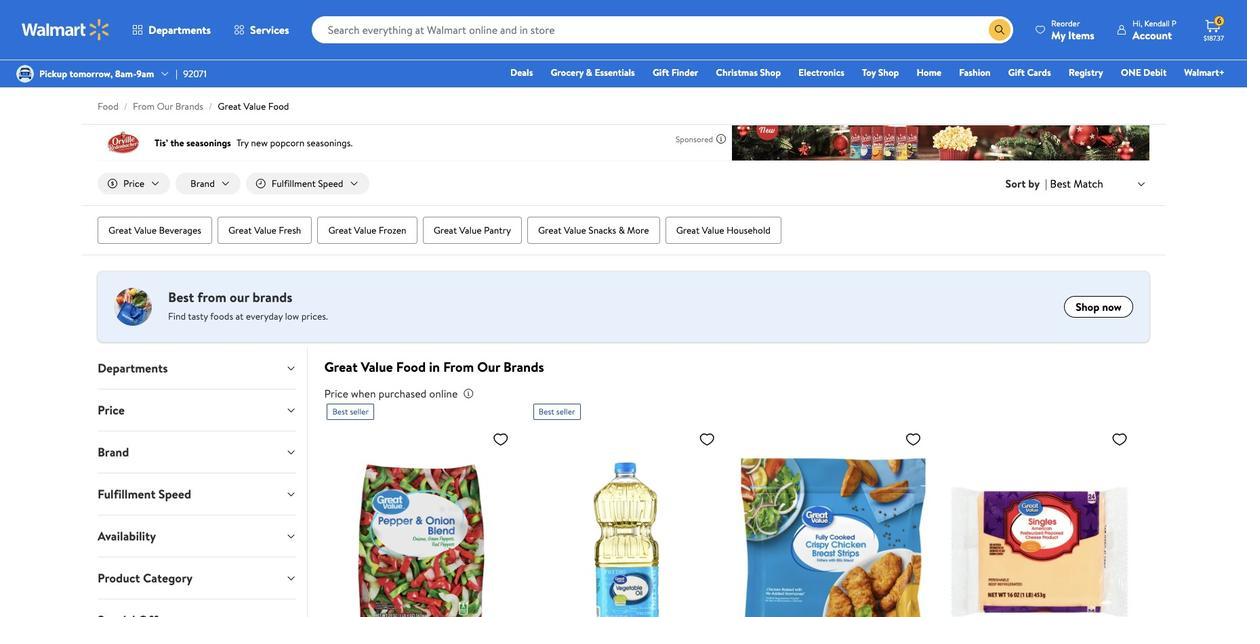 Task type: locate. For each thing, give the bounding box(es) containing it.
 image
[[16, 65, 34, 83]]

christmas
[[716, 66, 758, 79]]

great inside great value beverages link
[[108, 224, 132, 237]]

great left fresh
[[228, 224, 252, 237]]

great inside the great value frozen link
[[328, 224, 352, 237]]

price button up brand tab
[[87, 390, 307, 431]]

reorder
[[1052, 17, 1080, 29]]

/ right the 'food' link
[[124, 100, 128, 113]]

fulfillment speed up fresh
[[272, 177, 343, 191]]

brand inside sort and filter section element
[[191, 177, 215, 191]]

departments up the | 92071
[[148, 22, 211, 37]]

great for great value snacks & more
[[538, 224, 562, 237]]

add to favorites list, great value fully cooked chicken strips, 25 oz image
[[905, 431, 922, 448]]

0 vertical spatial brand
[[191, 177, 215, 191]]

sort by |
[[1006, 176, 1048, 191]]

1 horizontal spatial brand
[[191, 177, 215, 191]]

2 gift from the left
[[1009, 66, 1025, 79]]

2 horizontal spatial food
[[396, 358, 426, 376]]

great for great value food in from our brands
[[324, 358, 358, 376]]

more
[[627, 224, 649, 237]]

value for great value household
[[702, 224, 725, 237]]

0 horizontal spatial &
[[586, 66, 593, 79]]

&
[[586, 66, 593, 79], [619, 224, 625, 237]]

shop for toy shop
[[878, 66, 899, 79]]

product category button
[[87, 558, 307, 599]]

great inside 'great value snacks & more' link
[[538, 224, 562, 237]]

gift for gift finder
[[653, 66, 669, 79]]

great inside the great value pantry link
[[434, 224, 457, 237]]

fulfillment inside 'tab'
[[98, 486, 156, 503]]

great value snacks & more link
[[527, 217, 660, 244]]

0 vertical spatial brands
[[175, 100, 203, 113]]

1 vertical spatial brand
[[98, 444, 129, 461]]

fulfillment up fresh
[[272, 177, 316, 191]]

brand
[[191, 177, 215, 191], [98, 444, 129, 461]]

0 vertical spatial speed
[[318, 177, 343, 191]]

2 best seller from the left
[[539, 406, 575, 418]]

great left beverages
[[108, 224, 132, 237]]

6
[[1217, 15, 1222, 27]]

| left 92071
[[176, 67, 178, 81]]

foods
[[210, 310, 233, 323]]

1 vertical spatial brands
[[504, 358, 544, 376]]

shop for christmas shop
[[760, 66, 781, 79]]

availability button
[[87, 516, 307, 557]]

1 gift from the left
[[653, 66, 669, 79]]

our
[[157, 100, 173, 113], [477, 358, 500, 376]]

seller for great value vegetable oil, 48 fl oz image
[[556, 406, 575, 418]]

great value frozen pepper & onion blend, 20 oz bag image
[[327, 426, 514, 618]]

0 horizontal spatial gift
[[653, 66, 669, 79]]

household
[[727, 224, 771, 237]]

best
[[1050, 176, 1071, 191], [168, 288, 194, 307], [332, 406, 348, 418], [539, 406, 555, 418]]

0 vertical spatial price
[[123, 177, 144, 191]]

| right by
[[1046, 176, 1048, 191]]

0 horizontal spatial best seller
[[332, 406, 369, 418]]

1 horizontal spatial fulfillment
[[272, 177, 316, 191]]

toy shop link
[[856, 65, 905, 80]]

great right more
[[676, 224, 700, 237]]

1 vertical spatial from
[[443, 358, 474, 376]]

sort and filter section element
[[81, 162, 1166, 205]]

price
[[123, 177, 144, 191], [324, 387, 348, 401], [98, 402, 125, 419]]

1 vertical spatial fulfillment speed
[[98, 486, 191, 503]]

frozen
[[379, 224, 407, 237]]

0 vertical spatial departments button
[[121, 14, 222, 46]]

tasty
[[188, 310, 208, 323]]

92071
[[183, 67, 207, 81]]

ad disclaimer and feedback image
[[716, 134, 727, 144]]

1 horizontal spatial /
[[209, 100, 212, 113]]

1 vertical spatial fulfillment
[[98, 486, 156, 503]]

best seller for great value vegetable oil, 48 fl oz image
[[539, 406, 575, 418]]

kendall
[[1145, 17, 1170, 29]]

0 horizontal spatial fulfillment speed
[[98, 486, 191, 503]]

0 horizontal spatial speed
[[158, 486, 191, 503]]

0 horizontal spatial brand
[[98, 444, 129, 461]]

great inside the great value fresh link
[[228, 224, 252, 237]]

brands
[[253, 288, 293, 307]]

services button
[[222, 14, 301, 46]]

great for great value household
[[676, 224, 700, 237]]

0 vertical spatial fulfillment
[[272, 177, 316, 191]]

1 horizontal spatial our
[[477, 358, 500, 376]]

fulfillment speed button up the availability tab
[[87, 474, 307, 515]]

1 best seller from the left
[[332, 406, 369, 418]]

2 seller from the left
[[556, 406, 575, 418]]

fulfillment
[[272, 177, 316, 191], [98, 486, 156, 503]]

brand inside tab
[[98, 444, 129, 461]]

1 horizontal spatial brands
[[504, 358, 544, 376]]

great up the when
[[324, 358, 358, 376]]

0 horizontal spatial from
[[133, 100, 155, 113]]

best from our brands find tasty foods at everyday low prices.
[[168, 288, 328, 323]]

cards
[[1027, 66, 1051, 79]]

1 horizontal spatial |
[[1046, 176, 1048, 191]]

0 horizontal spatial fulfillment
[[98, 486, 156, 503]]

2 vertical spatial price
[[98, 402, 125, 419]]

1 horizontal spatial from
[[443, 358, 474, 376]]

1 vertical spatial &
[[619, 224, 625, 237]]

home
[[917, 66, 942, 79]]

1 vertical spatial speed
[[158, 486, 191, 503]]

speed
[[318, 177, 343, 191], [158, 486, 191, 503]]

1 horizontal spatial seller
[[556, 406, 575, 418]]

registry link
[[1063, 65, 1110, 80]]

great
[[218, 100, 241, 113], [108, 224, 132, 237], [228, 224, 252, 237], [328, 224, 352, 237], [434, 224, 457, 237], [538, 224, 562, 237], [676, 224, 700, 237], [324, 358, 358, 376]]

when
[[351, 387, 376, 401]]

great value fully cooked chicken strips, 25 oz image
[[740, 426, 927, 618]]

great inside great value household link
[[676, 224, 700, 237]]

1 vertical spatial our
[[477, 358, 500, 376]]

great value fresh link
[[218, 217, 312, 244]]

fulfillment up availability
[[98, 486, 156, 503]]

| 92071
[[176, 67, 207, 81]]

/ right from our brands 'link'
[[209, 100, 212, 113]]

departments down the best from our brands. find tasty foods at everyday low prices. shop now image
[[98, 360, 168, 377]]

2 / from the left
[[209, 100, 212, 113]]

fashion link
[[953, 65, 997, 80]]

0 horizontal spatial |
[[176, 67, 178, 81]]

speed up the great value frozen link
[[318, 177, 343, 191]]

grocery & essentials link
[[545, 65, 641, 80]]

gift inside gift finder link
[[653, 66, 669, 79]]

value for great value pantry
[[459, 224, 482, 237]]

gift inside gift cards link
[[1009, 66, 1025, 79]]

value for great value beverages
[[134, 224, 157, 237]]

1 horizontal spatial fulfillment speed
[[272, 177, 343, 191]]

0 vertical spatial from
[[133, 100, 155, 113]]

0 vertical spatial &
[[586, 66, 593, 79]]

great value frozen link
[[318, 217, 417, 244]]

|
[[176, 67, 178, 81], [1046, 176, 1048, 191]]

shop right "toy"
[[878, 66, 899, 79]]

/
[[124, 100, 128, 113], [209, 100, 212, 113]]

the best from our brands. find tasty foods at everyday low prices. shop now image
[[114, 288, 152, 326]]

gift left the finder
[[653, 66, 669, 79]]

1 horizontal spatial gift
[[1009, 66, 1025, 79]]

Walmart Site-Wide search field
[[312, 16, 1014, 43]]

from down '9am' at the top of page
[[133, 100, 155, 113]]

shop
[[760, 66, 781, 79], [878, 66, 899, 79], [1076, 300, 1100, 315]]

walmart+
[[1185, 66, 1225, 79]]

value for great value snacks & more
[[564, 224, 586, 237]]

0 horizontal spatial seller
[[350, 406, 369, 418]]

1 vertical spatial departments
[[98, 360, 168, 377]]

& right grocery
[[586, 66, 593, 79]]

brand tab
[[87, 432, 307, 473]]

gift cards link
[[1002, 65, 1057, 80]]

best seller for great value frozen pepper & onion blend, 20 oz bag image
[[332, 406, 369, 418]]

toy
[[862, 66, 876, 79]]

price button up great value beverages
[[98, 173, 170, 195]]

1 horizontal spatial speed
[[318, 177, 343, 191]]

product category tab
[[87, 558, 307, 599]]

gift left 'cards'
[[1009, 66, 1025, 79]]

0 horizontal spatial food
[[98, 100, 119, 113]]

departments button up the | 92071
[[121, 14, 222, 46]]

departments tab
[[87, 348, 307, 389]]

food
[[98, 100, 119, 113], [268, 100, 289, 113], [396, 358, 426, 376]]

great left pantry at the left top
[[434, 224, 457, 237]]

9am
[[136, 67, 154, 81]]

best inside dropdown button
[[1050, 176, 1071, 191]]

price tab
[[87, 390, 307, 431]]

speed up availability dropdown button
[[158, 486, 191, 503]]

fulfillment speed button up fresh
[[246, 173, 369, 195]]

0 horizontal spatial shop
[[760, 66, 781, 79]]

2 horizontal spatial shop
[[1076, 300, 1100, 315]]

by
[[1029, 176, 1040, 191]]

great value pantry
[[434, 224, 511, 237]]

1 horizontal spatial shop
[[878, 66, 899, 79]]

tab
[[87, 600, 307, 618]]

0 horizontal spatial brands
[[175, 100, 203, 113]]

now
[[1103, 300, 1122, 315]]

fulfillment speed inside sort and filter section element
[[272, 177, 343, 191]]

great right fresh
[[328, 224, 352, 237]]

departments button up price tab
[[87, 348, 307, 389]]

1 horizontal spatial best seller
[[539, 406, 575, 418]]

1 seller from the left
[[350, 406, 369, 418]]

0 horizontal spatial our
[[157, 100, 173, 113]]

shop left now
[[1076, 300, 1100, 315]]

& left more
[[619, 224, 625, 237]]

fulfillment speed up availability
[[98, 486, 191, 503]]

fulfillment speed button
[[246, 173, 369, 195], [87, 474, 307, 515]]

toy shop
[[862, 66, 899, 79]]

0 vertical spatial fulfillment speed
[[272, 177, 343, 191]]

from
[[133, 100, 155, 113], [443, 358, 474, 376]]

find
[[168, 310, 186, 323]]

great right pantry at the left top
[[538, 224, 562, 237]]

essentials
[[595, 66, 635, 79]]

gift finder link
[[647, 65, 705, 80]]

shop now
[[1076, 300, 1122, 315]]

sort
[[1006, 176, 1026, 191]]

shop right the christmas on the right of page
[[760, 66, 781, 79]]

brand button up beverages
[[176, 173, 241, 195]]

0 horizontal spatial /
[[124, 100, 128, 113]]

fulfillment speed tab
[[87, 474, 307, 515]]

christmas shop
[[716, 66, 781, 79]]

great value vegetable oil, 48 fl oz image
[[533, 426, 721, 618]]

brand button down price tab
[[87, 432, 307, 473]]

food link
[[98, 100, 119, 113]]

Search search field
[[312, 16, 1014, 43]]

1 vertical spatial |
[[1046, 176, 1048, 191]]

best match
[[1050, 176, 1104, 191]]

from right the in
[[443, 358, 474, 376]]

seller
[[350, 406, 369, 418], [556, 406, 575, 418]]

sponsored
[[676, 133, 713, 145]]



Task type: vqa. For each thing, say whether or not it's contained in the screenshot.
PRODUCT CATEGORY
yes



Task type: describe. For each thing, give the bounding box(es) containing it.
price when purchased online
[[324, 387, 458, 401]]

8am-
[[115, 67, 136, 81]]

reorder my items
[[1052, 17, 1095, 42]]

pantry
[[484, 224, 511, 237]]

snacks
[[589, 224, 616, 237]]

finder
[[672, 66, 699, 79]]

great value food in from our brands
[[324, 358, 544, 376]]

everyday
[[246, 310, 283, 323]]

great value snacks & more
[[538, 224, 649, 237]]

registry
[[1069, 66, 1104, 79]]

in
[[429, 358, 440, 376]]

gift cards
[[1009, 66, 1051, 79]]

1 horizontal spatial food
[[268, 100, 289, 113]]

walmart image
[[22, 19, 110, 41]]

add to favorites list, great value frozen pepper & onion blend, 20 oz bag image
[[493, 431, 509, 448]]

pickup tomorrow, 8am-9am
[[39, 67, 154, 81]]

one debit link
[[1115, 65, 1173, 80]]

great value food link
[[218, 100, 289, 113]]

0 vertical spatial price button
[[98, 173, 170, 195]]

0 vertical spatial our
[[157, 100, 173, 113]]

items
[[1069, 27, 1095, 42]]

electronics link
[[793, 65, 851, 80]]

great for great value fresh
[[228, 224, 252, 237]]

great value singles american pasteurized prepared cheese product, 16 oz, 24 count image
[[946, 426, 1134, 618]]

beverages
[[159, 224, 201, 237]]

great for great value pantry
[[434, 224, 457, 237]]

availability tab
[[87, 516, 307, 557]]

$187.37
[[1204, 33, 1224, 43]]

one debit
[[1121, 66, 1167, 79]]

our
[[230, 288, 249, 307]]

0 vertical spatial fulfillment speed button
[[246, 173, 369, 195]]

brand for bottommost brand dropdown button
[[98, 444, 129, 461]]

brand for top brand dropdown button
[[191, 177, 215, 191]]

great value beverages
[[108, 224, 201, 237]]

christmas shop link
[[710, 65, 787, 80]]

1 vertical spatial price button
[[87, 390, 307, 431]]

my
[[1052, 27, 1066, 42]]

one
[[1121, 66, 1142, 79]]

1 vertical spatial fulfillment speed button
[[87, 474, 307, 515]]

p
[[1172, 17, 1177, 29]]

fulfillment inside sort and filter section element
[[272, 177, 316, 191]]

value for great value frozen
[[354, 224, 377, 237]]

0 vertical spatial brand button
[[176, 173, 241, 195]]

availability
[[98, 528, 156, 545]]

fresh
[[279, 224, 301, 237]]

legal information image
[[463, 389, 474, 399]]

deals
[[511, 66, 533, 79]]

great value household link
[[666, 217, 782, 244]]

speed inside sort and filter section element
[[318, 177, 343, 191]]

category
[[143, 570, 193, 587]]

match
[[1074, 176, 1104, 191]]

grocery
[[551, 66, 584, 79]]

0 vertical spatial |
[[176, 67, 178, 81]]

0 vertical spatial departments
[[148, 22, 211, 37]]

add to favorites list, great value singles american pasteurized prepared cheese product, 16 oz, 24 count image
[[1112, 431, 1128, 448]]

great value fresh
[[228, 224, 301, 237]]

pickup
[[39, 67, 67, 81]]

1 horizontal spatial &
[[619, 224, 625, 237]]

price inside sort and filter section element
[[123, 177, 144, 191]]

hi,
[[1133, 17, 1143, 29]]

1 vertical spatial price
[[324, 387, 348, 401]]

from our brands link
[[133, 100, 203, 113]]

great for great value frozen
[[328, 224, 352, 237]]

gift for gift cards
[[1009, 66, 1025, 79]]

low
[[285, 310, 299, 323]]

add to favorites list, great value vegetable oil, 48 fl oz image
[[699, 431, 715, 448]]

from
[[197, 288, 226, 307]]

fulfillment speed inside 'tab'
[[98, 486, 191, 503]]

1 vertical spatial departments button
[[87, 348, 307, 389]]

great value frozen
[[328, 224, 407, 237]]

walmart+ link
[[1179, 65, 1231, 80]]

at
[[236, 310, 244, 323]]

gift finder
[[653, 66, 699, 79]]

departments inside tab
[[98, 360, 168, 377]]

value for great value fresh
[[254, 224, 277, 237]]

electronics
[[799, 66, 845, 79]]

tomorrow,
[[70, 67, 113, 81]]

search icon image
[[995, 24, 1005, 35]]

value for great value food in from our brands
[[361, 358, 393, 376]]

prices.
[[302, 310, 328, 323]]

1 / from the left
[[124, 100, 128, 113]]

great value pantry link
[[423, 217, 522, 244]]

fashion
[[959, 66, 991, 79]]

online
[[429, 387, 458, 401]]

speed inside 'tab'
[[158, 486, 191, 503]]

6 $187.37
[[1204, 15, 1224, 43]]

product category
[[98, 570, 193, 587]]

debit
[[1144, 66, 1167, 79]]

services
[[250, 22, 289, 37]]

| inside sort and filter section element
[[1046, 176, 1048, 191]]

price inside tab
[[98, 402, 125, 419]]

purchased
[[379, 387, 427, 401]]

great right from our brands 'link'
[[218, 100, 241, 113]]

product
[[98, 570, 140, 587]]

deals link
[[504, 65, 539, 80]]

home link
[[911, 65, 948, 80]]

grocery & essentials
[[551, 66, 635, 79]]

best inside best from our brands find tasty foods at everyday low prices.
[[168, 288, 194, 307]]

1 vertical spatial brand button
[[87, 432, 307, 473]]

best match button
[[1048, 175, 1150, 193]]

seller for great value frozen pepper & onion blend, 20 oz bag image
[[350, 406, 369, 418]]

great value household
[[676, 224, 771, 237]]

hi, kendall p account
[[1133, 17, 1177, 42]]

account
[[1133, 27, 1172, 42]]

great for great value beverages
[[108, 224, 132, 237]]



